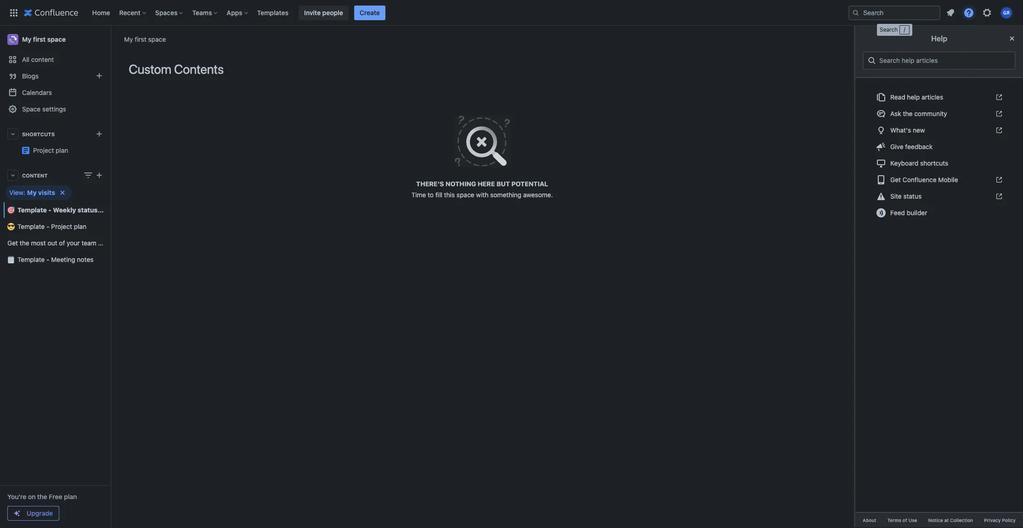 Task type: vqa. For each thing, say whether or not it's contained in the screenshot.
GET
yes



Task type: describe. For each thing, give the bounding box(es) containing it.
home link
[[89, 5, 113, 20]]

out
[[48, 239, 57, 247]]

terms of use
[[887, 518, 917, 524]]

custom contents
[[129, 62, 224, 77]]

space right team
[[98, 239, 116, 247]]

teams
[[192, 8, 212, 16]]

warning icon image
[[876, 191, 887, 202]]

team
[[82, 239, 96, 247]]

template - weekly status report link
[[4, 202, 119, 219]]

create link
[[354, 5, 385, 20]]

2 vertical spatial the
[[37, 493, 47, 501]]

project plan link up change view image at the left top
[[4, 142, 142, 159]]

view:
[[9, 189, 25, 197]]

screen icon image
[[876, 158, 887, 169]]

to
[[428, 191, 434, 199]]

settings icon image
[[982, 7, 993, 18]]

space up all content link at top
[[47, 35, 66, 43]]

potential
[[511, 180, 548, 188]]

confluence
[[903, 176, 937, 184]]

community
[[914, 110, 947, 118]]

my right collapse sidebar icon
[[124, 35, 133, 43]]

about
[[863, 518, 876, 524]]

spaces button
[[152, 5, 187, 20]]

weekly
[[53, 206, 76, 214]]

change view image
[[83, 170, 94, 181]]

shortcut icon image inside site status link
[[994, 193, 1003, 200]]

the for ask
[[903, 110, 913, 118]]

site status link
[[870, 189, 1008, 204]]

terms of use link
[[882, 517, 923, 525]]

site status
[[890, 192, 922, 200]]

get the most out of your team space link
[[4, 235, 116, 252]]

project for project plan link over change view image at the left top
[[107, 143, 128, 151]]

this
[[444, 191, 455, 199]]

space inside there's nothing here but potential time to fill this space with something awesome.
[[457, 191, 474, 199]]

contents
[[174, 62, 224, 77]]

ask the community link
[[870, 107, 1008, 121]]

privacy policy link
[[979, 517, 1021, 525]]

search
[[880, 26, 898, 33]]

read help articles link
[[870, 90, 1008, 105]]

privacy
[[984, 518, 1001, 524]]

builder
[[907, 209, 927, 217]]

visits
[[38, 189, 55, 197]]

give
[[890, 143, 903, 151]]

1 horizontal spatial first
[[135, 35, 146, 43]]

get the most out of your team space
[[7, 239, 116, 247]]

appswitcher icon image
[[8, 7, 19, 18]]

calendars
[[22, 89, 52, 96]]

shortcut icon image for community
[[994, 110, 1003, 118]]

template - meeting notes link
[[4, 252, 107, 268]]

project for project plan link underneath shortcuts dropdown button
[[33, 147, 54, 154]]

upgrade
[[27, 510, 53, 518]]

add shortcut image
[[94, 129, 105, 140]]

global element
[[6, 0, 847, 25]]

template - project plan image
[[22, 147, 29, 154]]

feed builder
[[890, 209, 927, 217]]

template for template - meeting notes
[[17, 256, 45, 264]]

my first space inside space element
[[22, 35, 66, 43]]

template - weekly status report
[[17, 206, 119, 214]]

new
[[913, 126, 925, 134]]

free
[[49, 493, 62, 501]]

collapse sidebar image
[[100, 30, 120, 49]]

banner containing home
[[0, 0, 1023, 26]]

the for get
[[20, 239, 29, 247]]

content
[[22, 173, 48, 178]]

on
[[28, 493, 36, 501]]

all
[[22, 56, 29, 63]]

meeting
[[51, 256, 75, 264]]

home
[[92, 8, 110, 16]]

awesome.
[[523, 191, 553, 199]]

keyboard shortcuts button
[[870, 156, 1008, 171]]

with
[[476, 191, 489, 199]]

recent button
[[116, 5, 150, 20]]

there's nothing here but potential time to fill this space with something awesome.
[[411, 180, 553, 199]]

help icon image
[[963, 7, 974, 18]]

something
[[490, 191, 521, 199]]

blogs link
[[4, 68, 107, 85]]

at
[[944, 518, 949, 524]]

there's
[[416, 180, 444, 188]]

lightbulb icon image
[[876, 125, 887, 136]]

shortcuts
[[920, 159, 948, 167]]

template for template - project plan
[[17, 223, 45, 231]]

what's new link
[[870, 123, 1008, 138]]

keyboard
[[890, 159, 918, 167]]

notification icon image
[[945, 7, 956, 18]]

project plan for project plan link underneath shortcuts dropdown button
[[33, 147, 68, 154]]

documents icon image
[[876, 92, 887, 103]]

templates
[[257, 8, 288, 16]]

articles
[[922, 93, 943, 101]]

all content link
[[4, 51, 107, 68]]

0 horizontal spatial my first space link
[[4, 30, 107, 49]]

first inside space element
[[33, 35, 46, 43]]

give feedback button
[[870, 140, 1008, 154]]

view: my visits
[[9, 189, 55, 197]]

notes
[[77, 256, 93, 264]]

clear view image
[[57, 187, 68, 198]]

keyboard shortcuts
[[890, 159, 948, 167]]

teams button
[[189, 5, 221, 20]]

space down spaces
[[148, 35, 166, 43]]

get confluence mobile
[[890, 176, 958, 184]]

upgrade button
[[8, 507, 59, 521]]

your
[[67, 239, 80, 247]]

you're on the free plan
[[7, 493, 77, 501]]

project plan for project plan link over change view image at the left top
[[107, 143, 142, 151]]



Task type: locate. For each thing, give the bounding box(es) containing it.
but
[[497, 180, 510, 188]]

- left meeting
[[46, 256, 49, 264]]

notice
[[928, 518, 943, 524]]

shortcut icon image inside the read help articles link
[[994, 94, 1003, 101]]

my first space link
[[4, 30, 107, 49], [124, 35, 166, 44]]

settings
[[42, 105, 66, 113]]

project plan inside project plan link
[[107, 143, 142, 151]]

1 horizontal spatial my first space link
[[124, 35, 166, 44]]

my first space link up all content link at top
[[4, 30, 107, 49]]

1 vertical spatial -
[[46, 223, 49, 231]]

all content
[[22, 56, 54, 63]]

about button
[[857, 517, 882, 525]]

the
[[903, 110, 913, 118], [20, 239, 29, 247], [37, 493, 47, 501]]

here
[[478, 180, 495, 188]]

the right on
[[37, 493, 47, 501]]

time
[[411, 191, 426, 199]]

my first space
[[124, 35, 166, 43], [22, 35, 66, 43]]

signal icon image
[[876, 208, 887, 219]]

1 vertical spatial the
[[20, 239, 29, 247]]

2 template from the top
[[17, 223, 45, 231]]

status left report
[[78, 206, 98, 214]]

of left use
[[903, 518, 907, 524]]

custom
[[129, 62, 171, 77]]

help
[[907, 93, 920, 101]]

3 shortcut icon image from the top
[[994, 127, 1003, 134]]

no items image
[[455, 116, 510, 167]]

templates link
[[254, 5, 291, 20]]

:notepad_spiral: image
[[7, 256, 15, 264]]

template down "most"
[[17, 256, 45, 264]]

2 vertical spatial -
[[46, 256, 49, 264]]

banner
[[0, 0, 1023, 26]]

0 horizontal spatial project plan
[[33, 147, 68, 154]]

0 vertical spatial get
[[890, 176, 901, 184]]

mobile icon image
[[876, 175, 887, 186]]

2 vertical spatial template
[[17, 256, 45, 264]]

apps button
[[224, 5, 252, 20]]

- for meeting
[[46, 256, 49, 264]]

what's new
[[890, 126, 925, 134]]

0 vertical spatial the
[[903, 110, 913, 118]]

space settings
[[22, 105, 66, 113]]

search image
[[852, 9, 860, 16]]

1 vertical spatial get
[[7, 239, 18, 247]]

space down nothing
[[457, 191, 474, 199]]

1 vertical spatial status
[[78, 206, 98, 214]]

feedback
[[905, 143, 933, 151]]

0 vertical spatial template
[[17, 206, 47, 214]]

ask
[[890, 110, 901, 118]]

template - project plan link
[[4, 219, 107, 235]]

the inside get the most out of your team space link
[[20, 239, 29, 247]]

first down recent popup button
[[135, 35, 146, 43]]

invite
[[304, 8, 321, 16]]

create a blog image
[[94, 70, 105, 81]]

premium image
[[13, 510, 21, 518]]

close image
[[1007, 33, 1018, 44]]

Search help articles field
[[877, 52, 1011, 69]]

1 vertical spatial of
[[903, 518, 907, 524]]

of
[[59, 239, 65, 247], [903, 518, 907, 524]]

1 horizontal spatial my first space
[[124, 35, 166, 43]]

shortcut icon image inside what's new link
[[994, 127, 1003, 134]]

my first space down recent popup button
[[124, 35, 166, 43]]

most
[[31, 239, 46, 247]]

template - project plan
[[17, 223, 86, 231]]

comment icon image
[[876, 108, 887, 119]]

0 horizontal spatial my first space
[[22, 35, 66, 43]]

shortcut icon image for mobile
[[994, 176, 1003, 184]]

of inside space element
[[59, 239, 65, 247]]

you're
[[7, 493, 26, 501]]

first
[[135, 35, 146, 43], [33, 35, 46, 43]]

0 vertical spatial -
[[48, 206, 51, 214]]

-
[[48, 206, 51, 214], [46, 223, 49, 231], [46, 256, 49, 264]]

content
[[31, 56, 54, 63]]

:notepad_spiral: image
[[7, 256, 15, 264]]

create a page image
[[94, 170, 105, 181]]

- for weekly
[[48, 206, 51, 214]]

project plan link
[[4, 142, 142, 159], [33, 147, 68, 154]]

the left "most"
[[20, 239, 29, 247]]

shortcut icon image
[[994, 94, 1003, 101], [994, 110, 1003, 118], [994, 127, 1003, 134], [994, 176, 1003, 184], [994, 193, 1003, 200]]

status inside space element
[[78, 206, 98, 214]]

get up :notepad_spiral: icon in the top left of the page
[[7, 239, 18, 247]]

apps
[[227, 8, 242, 16]]

collection
[[950, 518, 973, 524]]

nothing
[[446, 180, 476, 188]]

blogs
[[22, 72, 39, 80]]

5 shortcut icon image from the top
[[994, 193, 1003, 200]]

invite people button
[[299, 5, 349, 20]]

- up the out
[[46, 223, 49, 231]]

- inside template - weekly status report link
[[48, 206, 51, 214]]

feedback icon image
[[876, 141, 887, 153]]

space element
[[0, 26, 142, 529]]

spaces
[[155, 8, 178, 16]]

terms
[[887, 518, 901, 524]]

shortcuts button
[[4, 126, 107, 142]]

- for project
[[46, 223, 49, 231]]

read help articles
[[890, 93, 943, 101]]

0 horizontal spatial first
[[33, 35, 46, 43]]

my first space up content
[[22, 35, 66, 43]]

template up "most"
[[17, 223, 45, 231]]

3 template from the top
[[17, 256, 45, 264]]

4 shortcut icon image from the top
[[994, 176, 1003, 184]]

give feedback
[[890, 143, 933, 151]]

notice at collection
[[928, 518, 973, 524]]

the right ask
[[903, 110, 913, 118]]

my first space link down recent popup button
[[124, 35, 166, 44]]

1 shortcut icon image from the top
[[994, 94, 1003, 101]]

shortcut icon image inside ask the community link
[[994, 110, 1003, 118]]

project plan
[[107, 143, 142, 151], [33, 147, 68, 154]]

get inside get the most out of your team space link
[[7, 239, 18, 247]]

- inside template - meeting notes link
[[46, 256, 49, 264]]

site
[[890, 192, 902, 200]]

0 horizontal spatial of
[[59, 239, 65, 247]]

- inside template - project plan link
[[46, 223, 49, 231]]

1 horizontal spatial the
[[37, 493, 47, 501]]

1 vertical spatial template
[[17, 223, 45, 231]]

Search field
[[849, 5, 940, 20]]

template down 'view: my visits'
[[17, 206, 47, 214]]

/
[[904, 26, 905, 33]]

project
[[107, 143, 128, 151], [33, 147, 54, 154], [51, 223, 72, 231]]

get for get confluence mobile
[[890, 176, 901, 184]]

policy
[[1002, 518, 1016, 524]]

2 horizontal spatial the
[[903, 110, 913, 118]]

plan
[[129, 143, 142, 151], [56, 147, 68, 154], [74, 223, 86, 231], [64, 493, 77, 501]]

project plan link down shortcuts dropdown button
[[33, 147, 68, 154]]

status
[[903, 192, 922, 200], [78, 206, 98, 214]]

confluence image
[[24, 7, 78, 18], [24, 7, 78, 18]]

use
[[909, 518, 917, 524]]

status right site
[[903, 192, 922, 200]]

0 vertical spatial of
[[59, 239, 65, 247]]

shortcuts
[[22, 131, 55, 137]]

get for get the most out of your team space
[[7, 239, 18, 247]]

:sunglasses: image
[[7, 223, 15, 231], [7, 223, 15, 231]]

of right the out
[[59, 239, 65, 247]]

invite people
[[304, 8, 343, 16]]

template for template - weekly status report
[[17, 206, 47, 214]]

first up all content
[[33, 35, 46, 43]]

report
[[99, 206, 119, 214]]

privacy policy
[[984, 518, 1016, 524]]

1 template from the top
[[17, 206, 47, 214]]

shortcut icon image for articles
[[994, 94, 1003, 101]]

what's
[[890, 126, 911, 134]]

create
[[360, 8, 380, 16]]

mobile
[[938, 176, 958, 184]]

0 vertical spatial status
[[903, 192, 922, 200]]

- left weekly
[[48, 206, 51, 214]]

1 horizontal spatial get
[[890, 176, 901, 184]]

the inside ask the community link
[[903, 110, 913, 118]]

people
[[322, 8, 343, 16]]

fill
[[435, 191, 442, 199]]

my up all
[[22, 35, 31, 43]]

shortcut icon image inside get confluence mobile link
[[994, 176, 1003, 184]]

get right mobile icon
[[890, 176, 901, 184]]

0 horizontal spatial status
[[78, 206, 98, 214]]

:dart: image
[[7, 207, 15, 214], [7, 207, 15, 214]]

1 horizontal spatial of
[[903, 518, 907, 524]]

2 shortcut icon image from the top
[[994, 110, 1003, 118]]

1 horizontal spatial project plan
[[107, 143, 142, 151]]

1 horizontal spatial status
[[903, 192, 922, 200]]

my right view: in the left of the page
[[27, 189, 37, 197]]

feed
[[890, 209, 905, 217]]

get inside get confluence mobile link
[[890, 176, 901, 184]]

0 horizontal spatial the
[[20, 239, 29, 247]]

0 horizontal spatial get
[[7, 239, 18, 247]]

ask the community
[[890, 110, 947, 118]]



